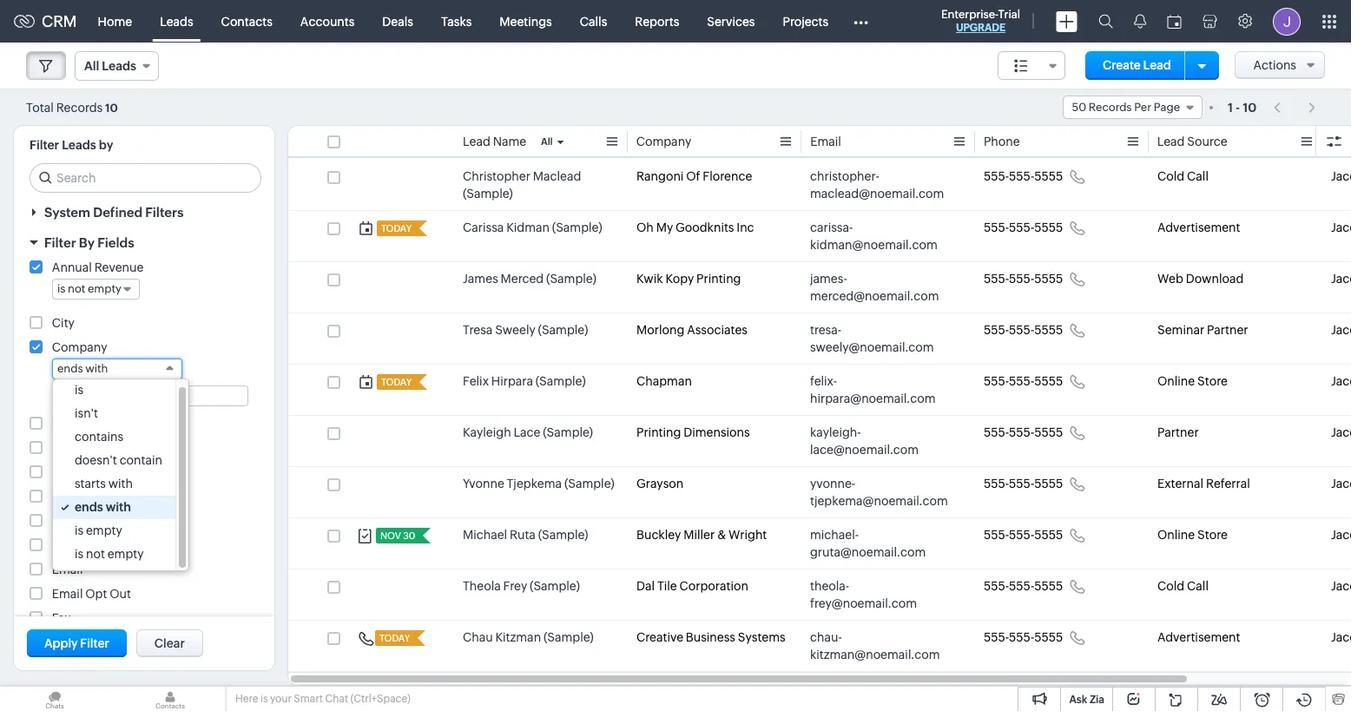 Task type: describe. For each thing, give the bounding box(es) containing it.
merced
[[501, 272, 544, 286]]

3 jaco from the top
[[1331, 272, 1351, 286]]

fields
[[97, 235, 134, 250]]

oh my goodknits inc
[[637, 221, 754, 234]]

fax
[[52, 611, 71, 625]]

apply filter button
[[27, 630, 127, 657]]

9 5555 from the top
[[1035, 579, 1063, 593]]

total
[[26, 100, 54, 114]]

(sample) for christopher maclead (sample)
[[463, 187, 513, 201]]

meetings
[[500, 14, 552, 28]]

upgrade
[[956, 22, 1006, 34]]

1
[[1228, 100, 1233, 114]]

michael ruta (sample) link
[[463, 526, 588, 544]]

oh
[[637, 221, 654, 234]]

10 555-555-5555 from the top
[[984, 631, 1063, 644]]

seminar
[[1158, 323, 1205, 337]]

dimensions
[[684, 426, 750, 439]]

felix hirpara (sample)
[[463, 374, 586, 388]]

nov 30
[[380, 531, 415, 541]]

created time
[[52, 538, 128, 552]]

web
[[1158, 272, 1184, 286]]

6 5555 from the top
[[1035, 426, 1063, 439]]

cold for theola- frey@noemail.com
[[1158, 579, 1185, 593]]

frey
[[503, 579, 527, 593]]

1 vertical spatial email
[[52, 563, 83, 577]]

8 5555 from the top
[[1035, 528, 1063, 542]]

james merced (sample)
[[463, 272, 597, 286]]

cold call for christopher- maclead@noemail.com
[[1158, 169, 1209, 183]]

tresa sweely (sample) link
[[463, 321, 588, 339]]

today for carissa kidman (sample)
[[381, 223, 412, 234]]

kayleigh lace (sample)
[[463, 426, 593, 439]]

call for theola- frey@noemail.com
[[1187, 579, 1209, 593]]

theola- frey@noemail.com link
[[810, 578, 949, 612]]

buckley
[[637, 528, 681, 542]]

is not empty
[[75, 547, 144, 561]]

home link
[[84, 0, 146, 42]]

actions
[[1254, 58, 1297, 72]]

yvonne- tjepkema@noemail.com
[[810, 477, 948, 508]]

8 jaco from the top
[[1331, 528, 1351, 542]]

is left your
[[260, 693, 268, 705]]

empty inside option
[[107, 547, 144, 561]]

revenue
[[94, 261, 144, 274]]

james- merced@noemail.com link
[[810, 270, 949, 305]]

today for felix hirpara (sample)
[[381, 377, 412, 387]]

doesn't
[[75, 453, 117, 467]]

kayleigh lace (sample) link
[[463, 424, 593, 441]]

christopher- maclead@noemail.com
[[810, 169, 944, 201]]

converted for converted contact
[[52, 441, 112, 455]]

contain
[[120, 453, 162, 467]]

9 555-555-5555 from the top
[[984, 579, 1063, 593]]

tjepkema@noemail.com
[[810, 494, 948, 508]]

is empty
[[75, 524, 122, 538]]

chau-
[[810, 631, 842, 644]]

kidman@noemail.com
[[810, 238, 938, 252]]

is for is not empty
[[75, 547, 83, 561]]

carissa-
[[810, 221, 853, 234]]

4 555-555-5555 from the top
[[984, 323, 1063, 337]]

cold call for theola- frey@noemail.com
[[1158, 579, 1209, 593]]

carissa- kidman@noemail.com
[[810, 221, 938, 252]]

(sample) for james merced (sample)
[[546, 272, 597, 286]]

chats image
[[0, 687, 109, 711]]

today for chau kitzman (sample)
[[380, 633, 410, 644]]

filter inside button
[[80, 637, 109, 651]]

ends with inside ends with field
[[57, 362, 108, 375]]

ruta
[[510, 528, 536, 542]]

here
[[235, 693, 258, 705]]

morlong
[[637, 323, 685, 337]]

by for filter
[[79, 235, 95, 250]]

city
[[52, 316, 75, 330]]

by
[[99, 138, 113, 152]]

reports link
[[621, 0, 693, 42]]

1 vertical spatial partner
[[1158, 426, 1199, 439]]

apply
[[44, 637, 78, 651]]

grayson
[[637, 477, 684, 491]]

kitzman@noemail.com
[[810, 648, 940, 662]]

online for michael- gruta@noemail.com
[[1158, 528, 1195, 542]]

leads link
[[146, 0, 207, 42]]

your
[[270, 693, 292, 705]]

store for michael- gruta@noemail.com
[[1198, 528, 1228, 542]]

30
[[403, 531, 415, 541]]

theola- frey@noemail.com
[[810, 579, 917, 611]]

ask zia
[[1070, 694, 1105, 706]]

filter by fields button
[[14, 228, 274, 258]]

here is your smart chat (ctrl+space)
[[235, 693, 411, 705]]

created by
[[52, 514, 114, 528]]

smart
[[294, 693, 323, 705]]

call for christopher- maclead@noemail.com
[[1187, 169, 1209, 183]]

(sample) for felix hirpara (sample)
[[536, 374, 586, 388]]

create lead
[[1103, 58, 1171, 72]]

email opt out
[[52, 587, 131, 601]]

annual revenue
[[52, 261, 144, 274]]

0 horizontal spatial printing
[[637, 426, 681, 439]]

with for ends with 'option'
[[106, 500, 131, 514]]

home
[[98, 14, 132, 28]]

search element
[[1088, 0, 1124, 43]]

tjepkema
[[507, 477, 562, 491]]

james
[[463, 272, 498, 286]]

2 jaco from the top
[[1331, 221, 1351, 234]]

starts
[[75, 477, 106, 491]]

lead for lead source
[[1158, 135, 1185, 149]]

clear
[[154, 637, 185, 651]]

buckley miller & wright
[[637, 528, 767, 542]]

total records 10
[[26, 100, 118, 114]]

accounts
[[300, 14, 355, 28]]

signals element
[[1124, 0, 1157, 43]]

dal
[[637, 579, 655, 593]]

converted account
[[52, 417, 163, 431]]

tresa
[[463, 323, 493, 337]]

(sample) for yvonne tjepkema (sample)
[[564, 477, 615, 491]]

ends inside field
[[57, 362, 83, 375]]

by for created
[[100, 514, 114, 528]]

calls
[[580, 14, 607, 28]]

chat
[[325, 693, 348, 705]]

michael-
[[810, 528, 859, 542]]

(sample) for michael ruta (sample)
[[538, 528, 588, 542]]

(sample) for theola frey (sample)
[[530, 579, 580, 593]]

4 jaco from the top
[[1331, 323, 1351, 337]]

5 5555 from the top
[[1035, 374, 1063, 388]]

nov
[[380, 531, 401, 541]]

out
[[110, 587, 131, 601]]

felix
[[463, 374, 489, 388]]

filter leads by
[[30, 138, 113, 152]]

empty inside 'option'
[[86, 524, 122, 538]]

filter for filter by fields
[[44, 235, 76, 250]]

5 jaco from the top
[[1331, 374, 1351, 388]]

contacts link
[[207, 0, 286, 42]]

crm
[[42, 12, 77, 30]]

converted for converted deal
[[52, 466, 112, 479]]



Task type: locate. For each thing, give the bounding box(es) containing it.
555-
[[984, 169, 1009, 183], [1009, 169, 1035, 183], [984, 221, 1009, 234], [1009, 221, 1035, 234], [984, 272, 1009, 286], [1009, 272, 1035, 286], [984, 323, 1009, 337], [1009, 323, 1035, 337], [984, 374, 1009, 388], [1009, 374, 1035, 388], [984, 426, 1009, 439], [1009, 426, 1035, 439], [984, 477, 1009, 491], [1009, 477, 1035, 491], [984, 528, 1009, 542], [1009, 528, 1035, 542], [984, 579, 1009, 593], [1009, 579, 1035, 593], [984, 631, 1009, 644], [1009, 631, 1035, 644]]

(sample) inside theola frey (sample) link
[[530, 579, 580, 593]]

1 created from the top
[[52, 514, 97, 528]]

3 555-555-5555 from the top
[[984, 272, 1063, 286]]

(sample) right tjepkema
[[564, 477, 615, 491]]

1 vertical spatial company
[[52, 340, 107, 354]]

associates
[[687, 323, 748, 337]]

Type here text field
[[53, 386, 248, 406]]

michael- gruta@noemail.com link
[[810, 526, 949, 561]]

converted up converted contact
[[52, 417, 112, 431]]

email up christopher-
[[810, 135, 841, 149]]

created for created by
[[52, 514, 97, 528]]

projects
[[783, 14, 829, 28]]

with inside field
[[85, 362, 108, 375]]

is for is empty
[[75, 524, 83, 538]]

apply filter
[[44, 637, 109, 651]]

1 converted from the top
[[52, 417, 112, 431]]

doesn't contain option
[[53, 449, 175, 472]]

filter right apply
[[80, 637, 109, 651]]

Search text field
[[30, 164, 261, 192]]

empty up time
[[86, 524, 122, 538]]

ends down "starts"
[[75, 500, 103, 514]]

0 vertical spatial created
[[52, 514, 97, 528]]

1 vertical spatial empty
[[107, 547, 144, 561]]

(sample) inside kayleigh lace (sample) link
[[543, 426, 593, 439]]

(sample) inside michael ruta (sample) link
[[538, 528, 588, 542]]

0 vertical spatial advertisement
[[1158, 221, 1241, 234]]

1 online store from the top
[[1158, 374, 1228, 388]]

contacts
[[221, 14, 273, 28]]

with inside 'option'
[[106, 500, 131, 514]]

2 vertical spatial converted
[[52, 466, 112, 479]]

2 store from the top
[[1198, 528, 1228, 542]]

0 vertical spatial ends with
[[57, 362, 108, 375]]

(sample) inside christopher maclead (sample)
[[463, 187, 513, 201]]

reports
[[635, 14, 679, 28]]

christopher- maclead@noemail.com link
[[810, 168, 949, 202]]

(sample) inside carissa kidman (sample) link
[[552, 221, 602, 234]]

online store
[[1158, 374, 1228, 388], [1158, 528, 1228, 542]]

10 right -
[[1243, 100, 1257, 114]]

is not empty option
[[53, 543, 175, 566]]

lace
[[514, 426, 541, 439]]

2 online store from the top
[[1158, 528, 1228, 542]]

1 horizontal spatial leads
[[160, 14, 193, 28]]

1 horizontal spatial 10
[[1243, 100, 1257, 114]]

1 horizontal spatial partner
[[1207, 323, 1249, 337]]

list box containing is
[[53, 379, 188, 571]]

starts with option
[[53, 472, 175, 496]]

converted for converted account
[[52, 417, 112, 431]]

1 vertical spatial converted
[[52, 441, 112, 455]]

company up rangoni
[[637, 135, 692, 149]]

1 vertical spatial with
[[108, 477, 133, 491]]

ends inside 'option'
[[75, 500, 103, 514]]

services
[[707, 14, 755, 28]]

(sample) for tresa sweely (sample)
[[538, 323, 588, 337]]

theola frey (sample) link
[[463, 578, 580, 595]]

is inside 'option'
[[75, 524, 83, 538]]

contains option
[[53, 426, 175, 449]]

is left not
[[75, 547, 83, 561]]

web download
[[1158, 272, 1244, 286]]

0 vertical spatial cold
[[1158, 169, 1185, 183]]

yvonne
[[463, 477, 504, 491]]

records
[[56, 100, 103, 114]]

ends
[[57, 362, 83, 375], [75, 500, 103, 514]]

michael ruta (sample)
[[463, 528, 588, 542]]

1 vertical spatial cold call
[[1158, 579, 1209, 593]]

0 vertical spatial today link
[[377, 221, 414, 236]]

today link for felix
[[377, 374, 414, 390]]

3 converted from the top
[[52, 466, 112, 479]]

(sample) down the christopher
[[463, 187, 513, 201]]

kayleigh- lace@noemail.com link
[[810, 424, 949, 459]]

gruta@noemail.com
[[810, 545, 926, 559]]

by up time
[[100, 514, 114, 528]]

(sample) inside tresa sweely (sample) link
[[538, 323, 588, 337]]

chau
[[463, 631, 493, 644]]

converted up country
[[52, 466, 112, 479]]

7 555-555-5555 from the top
[[984, 477, 1063, 491]]

9 jaco from the top
[[1331, 579, 1351, 593]]

doesn't contain
[[75, 453, 162, 467]]

0 vertical spatial converted
[[52, 417, 112, 431]]

theola-
[[810, 579, 850, 593]]

0 vertical spatial today
[[381, 223, 412, 234]]

filter for filter leads by
[[30, 138, 59, 152]]

(sample) inside the chau kitzman (sample) link
[[544, 631, 594, 644]]

systems
[[738, 631, 786, 644]]

carissa- kidman@noemail.com link
[[810, 219, 949, 254]]

by up annual revenue
[[79, 235, 95, 250]]

list box
[[53, 379, 188, 571]]

1 jaco from the top
[[1331, 169, 1351, 183]]

online store for michael- gruta@noemail.com
[[1158, 528, 1228, 542]]

2 vertical spatial filter
[[80, 637, 109, 651]]

store down external referral at the bottom of page
[[1198, 528, 1228, 542]]

0 vertical spatial store
[[1198, 374, 1228, 388]]

annual
[[52, 261, 92, 274]]

(sample) right 'kitzman'
[[544, 631, 594, 644]]

10 5555 from the top
[[1035, 631, 1063, 644]]

email
[[810, 135, 841, 149], [52, 563, 83, 577], [52, 587, 83, 601]]

all
[[541, 136, 553, 147]]

1 555-555-5555 from the top
[[984, 169, 1063, 183]]

(sample) for kayleigh lace (sample)
[[543, 426, 593, 439]]

(sample) right ruta on the bottom left of page
[[538, 528, 588, 542]]

1 vertical spatial advertisement
[[1158, 631, 1241, 644]]

row group containing christopher maclead (sample)
[[288, 160, 1351, 672]]

(sample) inside yvonne tjepkema (sample) link
[[564, 477, 615, 491]]

rangoni
[[637, 169, 684, 183]]

8 555-555-5555 from the top
[[984, 528, 1063, 542]]

with
[[85, 362, 108, 375], [108, 477, 133, 491], [106, 500, 131, 514]]

1 advertisement from the top
[[1158, 221, 1241, 234]]

2 vertical spatial email
[[52, 587, 83, 601]]

1 vertical spatial store
[[1198, 528, 1228, 542]]

tresa- sweely@noemail.com
[[810, 323, 934, 354]]

1 vertical spatial cold
[[1158, 579, 1185, 593]]

store down seminar partner
[[1198, 374, 1228, 388]]

row group
[[288, 160, 1351, 672]]

cold
[[1158, 169, 1185, 183], [1158, 579, 1185, 593]]

store for felix- hirpara@noemail.com
[[1198, 374, 1228, 388]]

email down 'created time'
[[52, 563, 83, 577]]

online down external
[[1158, 528, 1195, 542]]

chau kitzman (sample)
[[463, 631, 594, 644]]

sweely
[[495, 323, 536, 337]]

0 vertical spatial online
[[1158, 374, 1195, 388]]

partner up external
[[1158, 426, 1199, 439]]

ends with option
[[53, 496, 175, 519]]

7 jaco from the top
[[1331, 477, 1351, 491]]

cold for christopher- maclead@noemail.com
[[1158, 169, 1185, 183]]

contains
[[75, 430, 123, 444]]

10 for total records 10
[[105, 101, 118, 114]]

0 vertical spatial online store
[[1158, 374, 1228, 388]]

(sample) for chau kitzman (sample)
[[544, 631, 594, 644]]

kwik kopy printing
[[637, 272, 741, 286]]

0 vertical spatial with
[[85, 362, 108, 375]]

0 vertical spatial partner
[[1207, 323, 1249, 337]]

christopher maclead (sample) link
[[463, 168, 619, 202]]

services link
[[693, 0, 769, 42]]

today link for chau
[[375, 631, 412, 646]]

is for is
[[75, 383, 83, 397]]

merced@noemail.com
[[810, 289, 939, 303]]

1 horizontal spatial by
[[100, 514, 114, 528]]

2 created from the top
[[52, 538, 97, 552]]

2 5555 from the top
[[1035, 221, 1063, 234]]

4 5555 from the top
[[1035, 323, 1063, 337]]

created down country
[[52, 514, 97, 528]]

ends with
[[57, 362, 108, 375], [75, 500, 131, 514]]

1 horizontal spatial company
[[637, 135, 692, 149]]

1 vertical spatial by
[[100, 514, 114, 528]]

deals
[[382, 14, 413, 28]]

(sample) inside the james merced (sample) link
[[546, 272, 597, 286]]

partner right "seminar"
[[1207, 323, 1249, 337]]

lead for lead
[[1331, 135, 1351, 149]]

advertisement for chau- kitzman@noemail.com
[[1158, 631, 1241, 644]]

signals image
[[1134, 14, 1146, 29]]

1 cold call from the top
[[1158, 169, 1209, 183]]

0 horizontal spatial by
[[79, 235, 95, 250]]

10 jaco from the top
[[1331, 631, 1351, 644]]

10 right 'records'
[[105, 101, 118, 114]]

lead for lead name
[[463, 135, 491, 149]]

1 vertical spatial ends with
[[75, 500, 131, 514]]

converted deal
[[52, 466, 140, 479]]

tresa sweely (sample)
[[463, 323, 588, 337]]

2 vertical spatial today link
[[375, 631, 412, 646]]

empty down is empty 'option'
[[107, 547, 144, 561]]

0 horizontal spatial company
[[52, 340, 107, 354]]

advertisement for carissa- kidman@noemail.com
[[1158, 221, 1241, 234]]

call
[[1187, 169, 1209, 183], [1187, 579, 1209, 593]]

10 inside 'total records 10'
[[105, 101, 118, 114]]

morlong associates
[[637, 323, 748, 337]]

printing right kopy
[[697, 272, 741, 286]]

1 horizontal spatial printing
[[697, 272, 741, 286]]

0 vertical spatial ends
[[57, 362, 83, 375]]

2 cold call from the top
[[1158, 579, 1209, 593]]

1 call from the top
[[1187, 169, 1209, 183]]

kayleigh- lace@noemail.com
[[810, 426, 919, 457]]

(sample) right sweely
[[538, 323, 588, 337]]

1 online from the top
[[1158, 374, 1195, 388]]

online store for felix- hirpara@noemail.com
[[1158, 374, 1228, 388]]

referral
[[1206, 477, 1250, 491]]

(sample) inside felix hirpara (sample) link
[[536, 374, 586, 388]]

advertisement
[[1158, 221, 1241, 234], [1158, 631, 1241, 644]]

1 vertical spatial ends
[[75, 500, 103, 514]]

online store down seminar partner
[[1158, 374, 1228, 388]]

frey@noemail.com
[[810, 597, 917, 611]]

yvonne tjepkema (sample) link
[[463, 475, 615, 492]]

filter inside dropdown button
[[44, 235, 76, 250]]

(sample) right lace
[[543, 426, 593, 439]]

(sample) right merced
[[546, 272, 597, 286]]

business
[[686, 631, 736, 644]]

created down created by in the bottom left of the page
[[52, 538, 97, 552]]

with for starts with option
[[108, 477, 133, 491]]

1 cold from the top
[[1158, 169, 1185, 183]]

with up the is option
[[85, 362, 108, 375]]

ends with up the is option
[[57, 362, 108, 375]]

ends with field
[[52, 359, 182, 380]]

search image
[[1099, 14, 1113, 29]]

1 vertical spatial today link
[[377, 374, 414, 390]]

2 online from the top
[[1158, 528, 1195, 542]]

christopher-
[[810, 169, 880, 183]]

online down "seminar"
[[1158, 374, 1195, 388]]

today
[[381, 223, 412, 234], [381, 377, 412, 387], [380, 633, 410, 644]]

accounts link
[[286, 0, 369, 42]]

online for felix- hirpara@noemail.com
[[1158, 374, 1195, 388]]

0 vertical spatial company
[[637, 135, 692, 149]]

2 vertical spatial today
[[380, 633, 410, 644]]

6 jaco from the top
[[1331, 426, 1351, 439]]

converted up 'converted deal'
[[52, 441, 112, 455]]

florence
[[703, 169, 752, 183]]

0 vertical spatial printing
[[697, 272, 741, 286]]

is empty option
[[53, 519, 175, 543]]

with inside option
[[108, 477, 133, 491]]

company for lead
[[637, 135, 692, 149]]

1 vertical spatial call
[[1187, 579, 1209, 593]]

isn't option
[[53, 402, 175, 426]]

with down starts with option
[[106, 500, 131, 514]]

tresa-
[[810, 323, 842, 337]]

store
[[1198, 374, 1228, 388], [1198, 528, 1228, 542]]

10 for 1 - 10
[[1243, 100, 1257, 114]]

filter up annual
[[44, 235, 76, 250]]

today link for carissa
[[377, 221, 414, 236]]

is up 'created time'
[[75, 524, 83, 538]]

1 vertical spatial printing
[[637, 426, 681, 439]]

7 5555 from the top
[[1035, 477, 1063, 491]]

0 horizontal spatial leads
[[62, 138, 96, 152]]

printing dimensions
[[637, 426, 750, 439]]

starts with
[[75, 477, 133, 491]]

ends with inside ends with 'option'
[[75, 500, 131, 514]]

is up isn't
[[75, 383, 83, 397]]

company
[[637, 135, 692, 149], [52, 340, 107, 354]]

ends down city
[[57, 362, 83, 375]]

1 5555 from the top
[[1035, 169, 1063, 183]]

printing up grayson
[[637, 426, 681, 439]]

created for created time
[[52, 538, 97, 552]]

(sample) right kidman
[[552, 221, 602, 234]]

1 vertical spatial created
[[52, 538, 97, 552]]

2 converted from the top
[[52, 441, 112, 455]]

dal tile corporation
[[637, 579, 749, 593]]

online store down external referral at the bottom of page
[[1158, 528, 1228, 542]]

0 horizontal spatial 10
[[105, 101, 118, 114]]

contacts image
[[116, 687, 225, 711]]

1 vertical spatial online store
[[1158, 528, 1228, 542]]

kitzman
[[495, 631, 541, 644]]

0 vertical spatial leads
[[160, 14, 193, 28]]

wright
[[729, 528, 767, 542]]

corporation
[[680, 579, 749, 593]]

ends with down starts with
[[75, 500, 131, 514]]

carissa
[[463, 221, 504, 234]]

1 store from the top
[[1198, 374, 1228, 388]]

lead inside create lead button
[[1143, 58, 1171, 72]]

2 cold from the top
[[1158, 579, 1185, 593]]

2 advertisement from the top
[[1158, 631, 1241, 644]]

hirpara
[[491, 374, 533, 388]]

company for country
[[52, 340, 107, 354]]

kwik
[[637, 272, 663, 286]]

felix-
[[810, 374, 837, 388]]

1 vertical spatial leads
[[62, 138, 96, 152]]

3 5555 from the top
[[1035, 272, 1063, 286]]

empty
[[86, 524, 122, 538], [107, 547, 144, 561]]

0 vertical spatial filter
[[30, 138, 59, 152]]

felix hirpara (sample) link
[[463, 373, 586, 390]]

company down city
[[52, 340, 107, 354]]

(sample) right hirpara
[[536, 374, 586, 388]]

(sample) right frey
[[530, 579, 580, 593]]

1 vertical spatial online
[[1158, 528, 1195, 542]]

(sample) for carissa kidman (sample)
[[552, 221, 602, 234]]

6 555-555-5555 from the top
[[984, 426, 1063, 439]]

-
[[1236, 100, 1240, 114]]

filter down "total"
[[30, 138, 59, 152]]

leads right home
[[160, 14, 193, 28]]

2 555-555-5555 from the top
[[984, 221, 1063, 234]]

navigation
[[1266, 95, 1325, 120]]

deal
[[115, 466, 140, 479]]

0 vertical spatial empty
[[86, 524, 122, 538]]

leads left the by
[[62, 138, 96, 152]]

is option
[[53, 379, 175, 402]]

2 vertical spatial with
[[106, 500, 131, 514]]

by inside dropdown button
[[79, 235, 95, 250]]

2 call from the top
[[1187, 579, 1209, 593]]

0 horizontal spatial partner
[[1158, 426, 1199, 439]]

contact
[[115, 441, 160, 455]]

0 vertical spatial email
[[810, 135, 841, 149]]

opt
[[85, 587, 107, 601]]

tasks
[[441, 14, 472, 28]]

filter by fields
[[44, 235, 134, 250]]

christopher
[[463, 169, 531, 183]]

email up "fax"
[[52, 587, 83, 601]]

0 vertical spatial cold call
[[1158, 169, 1209, 183]]

5 555-555-5555 from the top
[[984, 374, 1063, 388]]

1 vertical spatial today
[[381, 377, 412, 387]]

(sample)
[[463, 187, 513, 201], [552, 221, 602, 234], [546, 272, 597, 286], [538, 323, 588, 337], [536, 374, 586, 388], [543, 426, 593, 439], [564, 477, 615, 491], [538, 528, 588, 542], [530, 579, 580, 593], [544, 631, 594, 644]]

yvonne- tjepkema@noemail.com link
[[810, 475, 949, 510]]

1 vertical spatial filter
[[44, 235, 76, 250]]

created
[[52, 514, 97, 528], [52, 538, 97, 552]]

with down doesn't contain
[[108, 477, 133, 491]]

0 vertical spatial by
[[79, 235, 95, 250]]

0 vertical spatial call
[[1187, 169, 1209, 183]]

kayleigh-
[[810, 426, 861, 439]]



Task type: vqa. For each thing, say whether or not it's contained in the screenshot.
Theola Frey (Sample) link
yes



